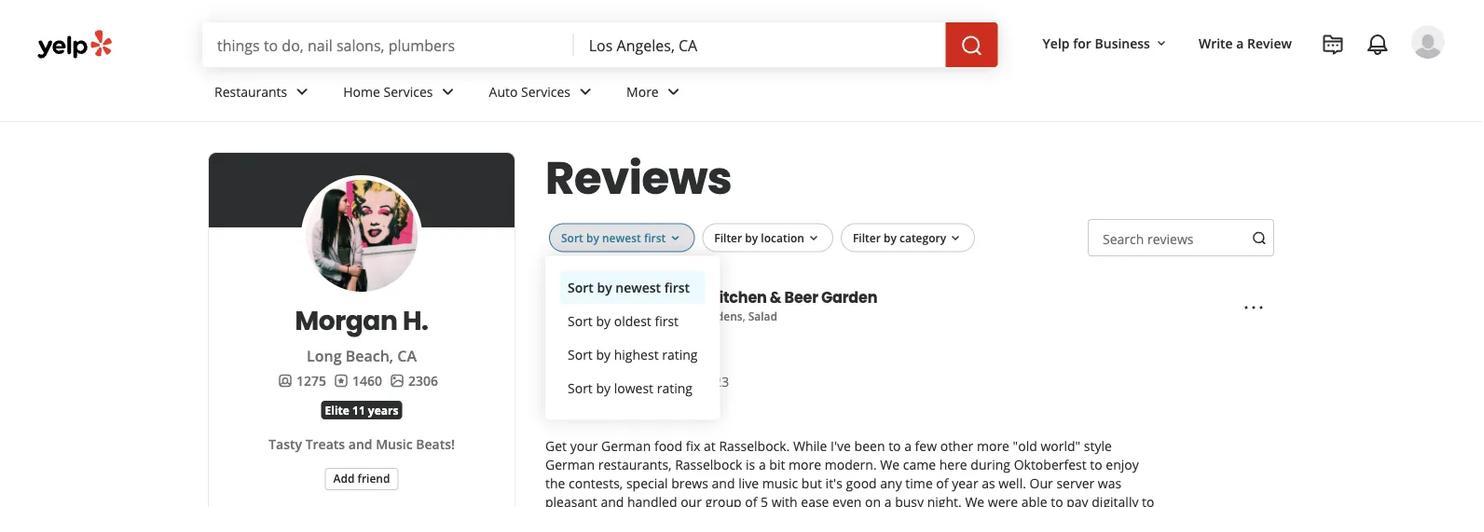 Task type: locate. For each thing, give the bounding box(es) containing it.
long inside morgan h. long beach, ca
[[307, 346, 342, 366]]

0 horizontal spatial 16 chevron down v2 image
[[668, 231, 683, 246]]

24 chevron down v2 image inside auto services link
[[575, 81, 597, 103]]

projects image
[[1323, 34, 1345, 56]]

5
[[761, 493, 769, 507]]

1 filter from the left
[[715, 230, 743, 245]]

ca inside the rasselbock kitchen & beer garden german , beer gardens , salad long beach, ca
[[686, 324, 700, 339]]

get your german food fix at rasselbock. while i've been to a few other more "old world" style german restaurants, rasselbock is a bit more modern. we came here during oktoberfest to enjoy the contests, special brews and live music but it's good any time of year as well. our server was pleasant and handled our group of 5 with ease even on a busy night. we were able to pay digitally
[[546, 437, 1155, 507]]

our
[[1030, 475, 1054, 492]]

of
[[937, 475, 949, 492], [745, 493, 758, 507]]

1 vertical spatial we
[[966, 493, 985, 507]]

search image
[[961, 35, 984, 57]]

0 vertical spatial we
[[881, 456, 900, 474]]

business categories element
[[200, 67, 1446, 121]]

been
[[855, 437, 886, 455]]

1 horizontal spatial beach,
[[649, 324, 683, 339]]

sort up sort by oldest first
[[568, 279, 594, 297]]

newest inside dropdown button
[[602, 230, 641, 245]]

write a review
[[1199, 34, 1293, 52]]

other
[[941, 437, 974, 455]]

rasselbock
[[620, 287, 706, 308], [675, 456, 743, 474]]

pleasant
[[546, 493, 598, 507]]

by inside sort by newest first button
[[597, 279, 612, 297]]

german down your
[[546, 456, 595, 474]]

sort up sort by newest first button
[[561, 230, 584, 245]]

for
[[1074, 34, 1092, 52]]

24 chevron down v2 image
[[575, 81, 597, 103], [663, 81, 685, 103]]

garden
[[822, 287, 878, 308]]

1 vertical spatial beer
[[670, 309, 695, 324]]

24 chevron down v2 image right auto services
[[575, 81, 597, 103]]

filter
[[715, 230, 743, 245], [853, 230, 881, 245]]

more link
[[612, 67, 700, 121]]

1 vertical spatial sort by newest first
[[568, 279, 690, 297]]

1 vertical spatial and
[[712, 475, 735, 492]]

sort for sort by newest first dropdown button
[[561, 230, 584, 245]]

none field up "business categories" "element"
[[589, 35, 931, 55]]

morgan h. long beach, ca
[[295, 302, 429, 366]]

1 horizontal spatial 24 chevron down v2 image
[[663, 81, 685, 103]]

0 horizontal spatial services
[[384, 83, 433, 100]]

1 16 chevron down v2 image from the left
[[668, 231, 683, 246]]

24 chevron down v2 image right restaurants
[[291, 81, 314, 103]]

0 vertical spatial german
[[620, 309, 664, 324]]

rasselbock kitchen & beer garden link
[[620, 286, 878, 309]]

review
[[1248, 34, 1293, 52]]

services for auto services
[[521, 83, 571, 100]]

16 chevron down v2 image right category at right
[[949, 231, 964, 246]]

0 vertical spatial to
[[889, 437, 901, 455]]

auto services
[[489, 83, 571, 100]]

0 horizontal spatial filter
[[715, 230, 743, 245]]

,
[[664, 309, 667, 324], [743, 309, 746, 324]]

reviews
[[1148, 230, 1194, 248]]

rasselbock.
[[719, 437, 790, 455]]

by for sort by newest first button
[[597, 279, 612, 297]]

rating up "31," on the left bottom of page
[[662, 346, 698, 364]]

0 vertical spatial more
[[977, 437, 1010, 455]]

16 photos v2 image
[[390, 373, 405, 388]]

beer left gardens on the bottom of the page
[[670, 309, 695, 324]]

years
[[368, 402, 399, 418]]

1 24 chevron down v2 image from the left
[[291, 81, 314, 103]]

16 chevron down v2 image inside sort by newest first dropdown button
[[668, 231, 683, 246]]

services right auto on the left of the page
[[521, 83, 571, 100]]

None field
[[217, 35, 559, 55], [589, 35, 931, 55]]

by up 5 star rating image
[[596, 346, 611, 364]]

rating up the 2 check-ins
[[657, 380, 693, 398]]

rating inside sort by lowest rating button
[[657, 380, 693, 398]]

1 horizontal spatial beer
[[785, 287, 819, 308]]

a right the "write"
[[1237, 34, 1245, 52]]

newest up sort by newest first button
[[602, 230, 641, 245]]

sort by newest first inside sort by newest first dropdown button
[[561, 230, 666, 245]]

1 horizontal spatial to
[[1051, 493, 1064, 507]]

2 24 chevron down v2 image from the left
[[437, 81, 459, 103]]

modern.
[[825, 456, 877, 474]]

by inside sort by lowest rating button
[[596, 380, 611, 398]]

1 services from the left
[[384, 83, 433, 100]]

services right home
[[384, 83, 433, 100]]

morgan h. link
[[231, 302, 492, 339]]

elite 11 years link
[[321, 401, 402, 420]]

brews
[[672, 475, 709, 492]]

add friend button
[[325, 468, 399, 491]]

of up "night."
[[937, 475, 949, 492]]

kitchen
[[709, 287, 767, 308]]

2 vertical spatial first
[[655, 313, 679, 330]]

None search field
[[202, 22, 1002, 67]]

tasty treats and music beats!
[[269, 435, 455, 453]]

16 chevron down v2 image inside filter by location popup button
[[807, 231, 822, 246]]

german up restaurants,
[[602, 437, 651, 455]]

filters group
[[546, 223, 979, 420]]

beach, up 1460
[[346, 346, 394, 366]]

long up 1275
[[307, 346, 342, 366]]

0 vertical spatial of
[[937, 475, 949, 492]]

0 horizontal spatial none field
[[217, 35, 559, 55]]

sort by newest first button
[[549, 223, 695, 252]]

24 chevron down v2 image left auto on the left of the page
[[437, 81, 459, 103]]

2 vertical spatial and
[[601, 493, 624, 507]]

ca up oct 31, 2023
[[686, 324, 700, 339]]

16 chevron down v2 image up sort by newest first button
[[668, 231, 683, 246]]

0 vertical spatial first
[[644, 230, 666, 245]]

the
[[546, 475, 566, 492]]

16 chevron down v2 image
[[1155, 36, 1170, 51]]

newest inside button
[[616, 279, 661, 297]]

by inside sort by highest rating 'button'
[[596, 346, 611, 364]]

bit
[[770, 456, 786, 474]]

first up categories 'element'
[[665, 279, 690, 297]]

2 24 chevron down v2 image from the left
[[663, 81, 685, 103]]

1 vertical spatial ca
[[398, 346, 417, 366]]

none field near
[[589, 35, 931, 55]]

0 horizontal spatial 24 chevron down v2 image
[[575, 81, 597, 103]]

even
[[833, 493, 862, 507]]

24 chevron down v2 image
[[291, 81, 314, 103], [437, 81, 459, 103]]

category
[[900, 230, 947, 245]]

2 services from the left
[[521, 83, 571, 100]]

  text field inside "rasselbock kitchen & beer garden" region
[[1088, 219, 1275, 256]]

services for home services
[[384, 83, 433, 100]]

and down contests,
[[601, 493, 624, 507]]

menu image
[[1243, 297, 1266, 319]]

1 horizontal spatial 16 chevron down v2 image
[[807, 231, 822, 246]]

1 horizontal spatial none field
[[589, 35, 931, 55]]

home services link
[[329, 67, 474, 121]]

, right oldest
[[664, 309, 667, 324]]

first for sort by oldest first button
[[655, 313, 679, 330]]

2 none field from the left
[[589, 35, 931, 55]]

1460
[[353, 372, 382, 389]]

and up group
[[712, 475, 735, 492]]

friends element
[[278, 371, 326, 390]]

more
[[977, 437, 1010, 455], [789, 456, 822, 474]]

filter left category at right
[[853, 230, 881, 245]]

1 , from the left
[[664, 309, 667, 324]]

0 vertical spatial beach,
[[649, 324, 683, 339]]

rasselbock inside get your german food fix at rasselbock. while i've been to a few other more "old world" style german restaurants, rasselbock is a bit more modern. we came here during oktoberfest to enjoy the contests, special brews and live music but it's good any time of year as well. our server was pleasant and handled our group of 5 with ease even on a busy night. we were able to pay digitally
[[675, 456, 743, 474]]

is
[[746, 456, 756, 474]]

newest for sort by newest first dropdown button
[[602, 230, 641, 245]]

were
[[988, 493, 1019, 507]]

0 horizontal spatial beach,
[[346, 346, 394, 366]]

1 vertical spatial first
[[665, 279, 690, 297]]

and down elite 11 years link
[[349, 435, 373, 453]]

1 vertical spatial long
[[307, 346, 342, 366]]

beach, inside morgan h. long beach, ca
[[346, 346, 394, 366]]

we up any
[[881, 456, 900, 474]]

1 horizontal spatial of
[[937, 475, 949, 492]]

24 chevron down v2 image inside more link
[[663, 81, 685, 103]]

fix
[[686, 437, 701, 455]]

1 vertical spatial rasselbock
[[675, 456, 743, 474]]

beach, up the highest
[[649, 324, 683, 339]]

german link
[[620, 309, 664, 324]]

16 review v2 image
[[334, 373, 349, 388]]

1 horizontal spatial 24 chevron down v2 image
[[437, 81, 459, 103]]

first inside sort by newest first button
[[665, 279, 690, 297]]

restaurants link
[[200, 67, 329, 121]]

newest for sort by newest first button
[[616, 279, 661, 297]]

rasselbock down at
[[675, 456, 743, 474]]

by inside filter by category popup button
[[884, 230, 897, 245]]

sort
[[561, 230, 584, 245], [568, 279, 594, 297], [568, 313, 593, 330], [568, 346, 593, 364], [568, 380, 593, 398]]

during
[[971, 456, 1011, 474]]

by for sort by lowest rating button
[[596, 380, 611, 398]]

1 vertical spatial beach,
[[346, 346, 394, 366]]

first inside sort by newest first dropdown button
[[644, 230, 666, 245]]

treats
[[306, 435, 345, 453]]

3 16 chevron down v2 image from the left
[[949, 231, 964, 246]]

0 vertical spatial sort by newest first
[[561, 230, 666, 245]]

to right been
[[889, 437, 901, 455]]

filter by category button
[[841, 223, 976, 252]]

1 vertical spatial rating
[[657, 380, 693, 398]]

0 vertical spatial rasselbock
[[620, 287, 706, 308]]

0 horizontal spatial long
[[307, 346, 342, 366]]

1 vertical spatial to
[[1091, 456, 1103, 474]]

0 vertical spatial ca
[[686, 324, 700, 339]]

sort by oldest first
[[568, 313, 679, 330]]

0 horizontal spatial ,
[[664, 309, 667, 324]]

german down sort by newest first button
[[620, 309, 664, 324]]

rating inside sort by highest rating 'button'
[[662, 346, 698, 364]]

by
[[587, 230, 600, 245], [746, 230, 758, 245], [884, 230, 897, 245], [597, 279, 612, 297], [596, 313, 611, 330], [596, 346, 611, 364], [596, 380, 611, 398]]

2 check-ins
[[646, 402, 705, 417]]

sort up 5 star rating image
[[568, 346, 593, 364]]

2 16 chevron down v2 image from the left
[[807, 231, 822, 246]]

yelp for business
[[1043, 34, 1151, 52]]

get
[[546, 437, 567, 455]]

more down the while
[[789, 456, 822, 474]]

newest
[[602, 230, 641, 245], [616, 279, 661, 297]]

0 horizontal spatial ca
[[398, 346, 417, 366]]

by inside sort by newest first dropdown button
[[587, 230, 600, 245]]

beer right & on the right of page
[[785, 287, 819, 308]]

sort inside 'button'
[[568, 346, 593, 364]]

0 vertical spatial newest
[[602, 230, 641, 245]]

rating for sort by highest rating
[[662, 346, 698, 364]]

filter for filter by category
[[853, 230, 881, 245]]

ca up 'photos' element
[[398, 346, 417, 366]]

to left pay
[[1051, 493, 1064, 507]]

sort by oldest first button
[[561, 305, 706, 338]]

sort by newest first up the german link
[[568, 279, 690, 297]]

by left category at right
[[884, 230, 897, 245]]

0 horizontal spatial to
[[889, 437, 901, 455]]

1 none field from the left
[[217, 35, 559, 55]]

2 horizontal spatial 16 chevron down v2 image
[[949, 231, 964, 246]]

none field up home services at the top left of page
[[217, 35, 559, 55]]

we down the year
[[966, 493, 985, 507]]

newest up the german link
[[616, 279, 661, 297]]

first right oldest
[[655, 313, 679, 330]]

filter by location button
[[703, 223, 834, 252]]

24 chevron down v2 image inside "restaurants" link
[[291, 81, 314, 103]]

more up during
[[977, 437, 1010, 455]]

ca
[[686, 324, 700, 339], [398, 346, 417, 366]]

long
[[620, 324, 646, 339], [307, 346, 342, 366]]

24 chevron down v2 image for more
[[663, 81, 685, 103]]

to down style
[[1091, 456, 1103, 474]]

sort by lowest rating button
[[561, 372, 706, 405]]

sort by newest first up sort by newest first button
[[561, 230, 666, 245]]

beach,
[[649, 324, 683, 339], [346, 346, 394, 366]]

1 horizontal spatial ca
[[686, 324, 700, 339]]

first inside sort by oldest first button
[[655, 313, 679, 330]]

1 horizontal spatial services
[[521, 83, 571, 100]]

beach, inside the rasselbock kitchen & beer garden german , beer gardens , salad long beach, ca
[[649, 324, 683, 339]]

sort by newest first for sort by newest first dropdown button
[[561, 230, 666, 245]]

categories element
[[620, 307, 778, 325]]

rasselbock inside the rasselbock kitchen & beer garden german , beer gardens , salad long beach, ca
[[620, 287, 706, 308]]

of left the 5
[[745, 493, 758, 507]]

  text field
[[1088, 219, 1275, 256]]

24 chevron down v2 image inside home services link
[[437, 81, 459, 103]]

2 filter from the left
[[853, 230, 881, 245]]

24 chevron down v2 image for restaurants
[[291, 81, 314, 103]]

filter left the location on the top
[[715, 230, 743, 245]]

24 chevron down v2 image right more
[[663, 81, 685, 103]]

first up sort by newest first button
[[644, 230, 666, 245]]

user actions element
[[1028, 23, 1472, 138]]

first
[[644, 230, 666, 245], [665, 279, 690, 297], [655, 313, 679, 330]]

0 horizontal spatial 24 chevron down v2 image
[[291, 81, 314, 103]]

rasselbock up the german link
[[620, 287, 706, 308]]

sort left lowest
[[568, 380, 593, 398]]

business
[[1095, 34, 1151, 52]]

long up sort by highest rating
[[620, 324, 646, 339]]

1 vertical spatial newest
[[616, 279, 661, 297]]

0 vertical spatial long
[[620, 324, 646, 339]]

16 chevron down v2 image
[[668, 231, 683, 246], [807, 231, 822, 246], [949, 231, 964, 246]]

any
[[881, 475, 903, 492]]

1 vertical spatial of
[[745, 493, 758, 507]]

sort by highest rating
[[568, 346, 698, 364]]

&
[[770, 287, 782, 308]]

photos element
[[390, 371, 438, 390]]

sort left oldest
[[568, 313, 593, 330]]

a left 'few'
[[905, 437, 912, 455]]

server
[[1057, 475, 1095, 492]]

well.
[[999, 475, 1027, 492]]

, left salad "link"
[[743, 309, 746, 324]]

by left oldest
[[596, 313, 611, 330]]

by left lowest
[[596, 380, 611, 398]]

2023
[[700, 373, 730, 390]]

beats!
[[416, 435, 455, 453]]

by up sort by oldest first
[[597, 279, 612, 297]]

0 horizontal spatial more
[[789, 456, 822, 474]]

0 horizontal spatial and
[[349, 435, 373, 453]]

by inside sort by oldest first button
[[596, 313, 611, 330]]

sort inside dropdown button
[[561, 230, 584, 245]]

16 chevron down v2 image inside filter by category popup button
[[949, 231, 964, 246]]

our
[[681, 493, 702, 507]]

16 camera v2 image
[[546, 402, 561, 417]]

1 horizontal spatial filter
[[853, 230, 881, 245]]

16 chevron down v2 image right the location on the top
[[807, 231, 822, 246]]

by left the location on the top
[[746, 230, 758, 245]]

1 horizontal spatial long
[[620, 324, 646, 339]]

sort by newest first inside sort by newest first button
[[568, 279, 690, 297]]

1 24 chevron down v2 image from the left
[[575, 81, 597, 103]]

here
[[940, 456, 968, 474]]

0 vertical spatial rating
[[662, 346, 698, 364]]

by inside filter by location popup button
[[746, 230, 758, 245]]

1 horizontal spatial ,
[[743, 309, 746, 324]]

and
[[349, 435, 373, 453], [712, 475, 735, 492], [601, 493, 624, 507]]

search image
[[1253, 231, 1268, 246]]

by up sort by newest first button
[[587, 230, 600, 245]]



Task type: vqa. For each thing, say whether or not it's contained in the screenshot.
leftmost Filter
yes



Task type: describe. For each thing, give the bounding box(es) containing it.
salad link
[[749, 309, 778, 324]]

Near text field
[[589, 35, 931, 55]]

1 horizontal spatial and
[[601, 493, 624, 507]]

good
[[846, 475, 877, 492]]

add
[[333, 471, 355, 486]]

your
[[570, 437, 598, 455]]

restaurants,
[[599, 456, 672, 474]]

home services
[[343, 83, 433, 100]]

few
[[915, 437, 937, 455]]

a right on at the bottom of the page
[[885, 493, 892, 507]]

2 , from the left
[[743, 309, 746, 324]]

ease
[[801, 493, 830, 507]]

by for sort by newest first dropdown button
[[587, 230, 600, 245]]

music
[[376, 435, 413, 453]]

beer gardens link
[[670, 309, 743, 324]]

style
[[1085, 437, 1113, 455]]

on
[[866, 493, 881, 507]]

0 horizontal spatial of
[[745, 493, 758, 507]]

16 chevron down v2 image for filter by category
[[949, 231, 964, 246]]

rasselbock kitchen & beer garden region
[[538, 204, 1282, 507]]

check-
[[655, 402, 690, 417]]

german inside the rasselbock kitchen & beer garden german , beer gardens , salad long beach, ca
[[620, 309, 664, 324]]

0 vertical spatial beer
[[785, 287, 819, 308]]

world"
[[1041, 437, 1081, 455]]

sort by newest first button
[[561, 271, 706, 305]]

none field find
[[217, 35, 559, 55]]

enjoy
[[1106, 456, 1140, 474]]

2 vertical spatial german
[[546, 456, 595, 474]]

restaurants
[[215, 83, 287, 100]]

2306
[[408, 372, 438, 389]]

write a review link
[[1192, 26, 1300, 60]]

with
[[772, 493, 798, 507]]

by for sort by oldest first button
[[596, 313, 611, 330]]

time
[[906, 475, 933, 492]]

night.
[[928, 493, 962, 507]]

31,
[[678, 373, 696, 390]]

16 chevron down v2 image for sort by newest first
[[668, 231, 683, 246]]

rasselbock kitchen & beer garden german , beer gardens , salad long beach, ca
[[620, 287, 878, 339]]

oct
[[654, 373, 675, 390]]

contests,
[[569, 475, 623, 492]]

ca inside morgan h. long beach, ca
[[398, 346, 417, 366]]

2 vertical spatial to
[[1051, 493, 1064, 507]]

1275
[[297, 372, 326, 389]]

sort by newest first for sort by newest first button
[[568, 279, 690, 297]]

i've
[[831, 437, 852, 455]]

auto
[[489, 83, 518, 100]]

sort for sort by highest rating 'button'
[[568, 346, 593, 364]]

5 star rating image
[[546, 372, 646, 391]]

filter for filter by location
[[715, 230, 743, 245]]

rating for sort by lowest rating
[[657, 380, 693, 398]]

2 horizontal spatial to
[[1091, 456, 1103, 474]]

oktoberfest
[[1014, 456, 1087, 474]]

24 chevron down v2 image for auto services
[[575, 81, 597, 103]]

yelp for business button
[[1036, 26, 1177, 60]]

by for sort by highest rating 'button'
[[596, 346, 611, 364]]

oct 31, 2023
[[654, 373, 730, 390]]

1 vertical spatial more
[[789, 456, 822, 474]]

h.
[[403, 302, 429, 339]]

came
[[904, 456, 936, 474]]

food
[[655, 437, 683, 455]]

sort for sort by oldest first button
[[568, 313, 593, 330]]

filter by category
[[853, 230, 947, 245]]

location
[[761, 230, 805, 245]]

24 chevron down v2 image for home services
[[437, 81, 459, 103]]

busy
[[896, 493, 924, 507]]

year
[[952, 475, 979, 492]]

home
[[343, 83, 380, 100]]

write
[[1199, 34, 1234, 52]]

0 vertical spatial and
[[349, 435, 373, 453]]

able
[[1022, 493, 1048, 507]]

"old
[[1013, 437, 1038, 455]]

handled
[[628, 493, 678, 507]]

live
[[739, 475, 759, 492]]

friend
[[358, 471, 390, 486]]

pay
[[1067, 493, 1089, 507]]

bob b. image
[[1412, 25, 1446, 59]]

Find text field
[[217, 35, 559, 55]]

auto services link
[[474, 67, 612, 121]]

group
[[706, 493, 742, 507]]

reviews element
[[334, 371, 382, 390]]

sort for sort by lowest rating button
[[568, 380, 593, 398]]

search
[[1103, 230, 1145, 248]]

notifications image
[[1367, 34, 1390, 56]]

sort by highest rating button
[[561, 338, 706, 372]]

by for filter by category popup button
[[884, 230, 897, 245]]

2
[[646, 402, 652, 417]]

elite 11 years
[[325, 402, 399, 418]]

elite
[[325, 402, 350, 418]]

a right is
[[759, 456, 766, 474]]

special
[[627, 475, 668, 492]]

add friend
[[333, 471, 390, 486]]

by for filter by location popup button
[[746, 230, 758, 245]]

0 horizontal spatial beer
[[670, 309, 695, 324]]

16 friends v2 image
[[278, 373, 293, 388]]

gardens
[[698, 309, 743, 324]]

salad
[[749, 309, 778, 324]]

0 horizontal spatial we
[[881, 456, 900, 474]]

music
[[763, 475, 799, 492]]

reviews
[[546, 146, 732, 209]]

first for sort by newest first dropdown button
[[644, 230, 666, 245]]

sort for sort by newest first button
[[568, 279, 594, 297]]

while
[[794, 437, 828, 455]]

first for sort by newest first button
[[665, 279, 690, 297]]

16 chevron down v2 image for filter by location
[[807, 231, 822, 246]]

1 horizontal spatial more
[[977, 437, 1010, 455]]

long inside the rasselbock kitchen & beer garden german , beer gardens , salad long beach, ca
[[620, 324, 646, 339]]

yelp
[[1043, 34, 1070, 52]]

search reviews
[[1103, 230, 1194, 248]]

but
[[802, 475, 823, 492]]

11
[[353, 402, 365, 418]]

it's
[[826, 475, 843, 492]]

1 horizontal spatial we
[[966, 493, 985, 507]]

morgan
[[295, 302, 398, 339]]

2 horizontal spatial and
[[712, 475, 735, 492]]

1 vertical spatial german
[[602, 437, 651, 455]]



